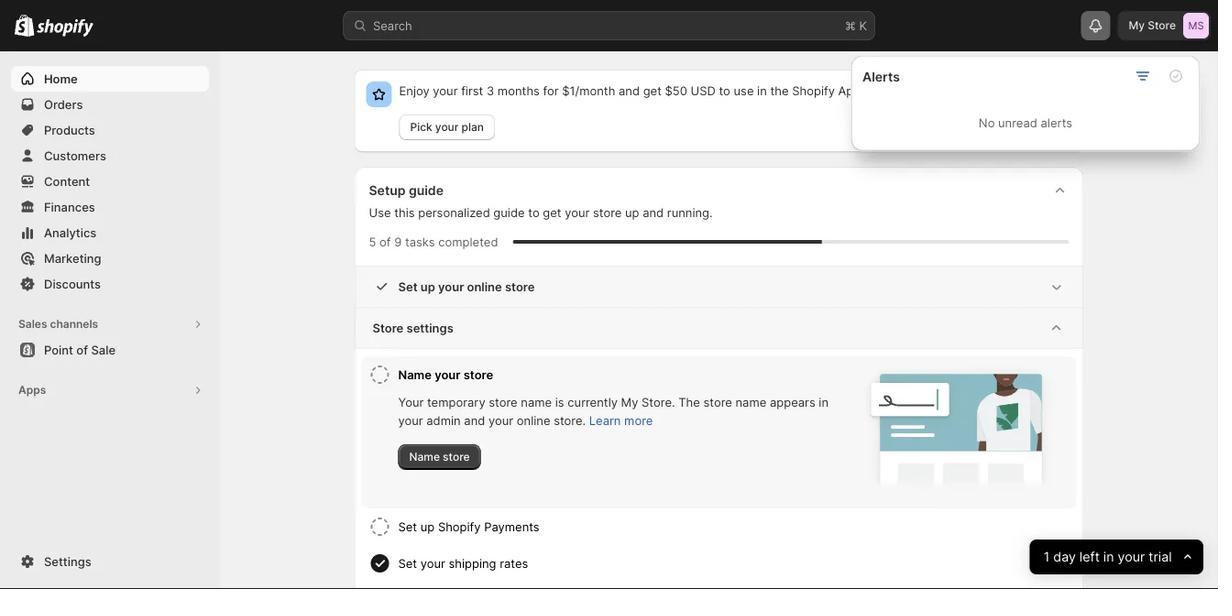 Task type: vqa. For each thing, say whether or not it's contained in the screenshot.
the bottom My
yes



Task type: locate. For each thing, give the bounding box(es) containing it.
currently
[[568, 395, 618, 409]]

0 horizontal spatial guide
[[409, 183, 444, 198]]

up left running.
[[625, 205, 639, 220]]

of right 5
[[380, 235, 391, 249]]

store.
[[864, 83, 898, 98], [642, 395, 675, 409]]

terms apply. link
[[901, 83, 973, 98]]

1 vertical spatial name
[[409, 451, 440, 464]]

store up temporary
[[464, 368, 493, 382]]

1 horizontal spatial store.
[[864, 83, 898, 98]]

store right temporary
[[489, 395, 518, 409]]

0 vertical spatial up
[[625, 205, 639, 220]]

0 vertical spatial in
[[757, 83, 767, 98]]

0 vertical spatial of
[[380, 235, 391, 249]]

name inside dropdown button
[[398, 368, 432, 382]]

guide up 'this'
[[409, 183, 444, 198]]

1 horizontal spatial in
[[819, 395, 829, 409]]

1 vertical spatial up
[[421, 280, 435, 294]]

settings link
[[11, 549, 209, 575]]

0 vertical spatial name
[[398, 368, 432, 382]]

settings
[[407, 321, 454, 335]]

no unread alerts
[[979, 116, 1073, 130]]

finances link
[[11, 194, 209, 220]]

use
[[734, 83, 754, 98]]

day
[[1054, 550, 1076, 565]]

0 vertical spatial online
[[467, 280, 502, 294]]

store
[[1148, 19, 1176, 32], [373, 321, 404, 335]]

to right the personalized
[[528, 205, 540, 220]]

0 horizontal spatial and
[[464, 413, 485, 428]]

running.
[[667, 205, 713, 220]]

1 vertical spatial in
[[819, 395, 829, 409]]

2 vertical spatial and
[[464, 413, 485, 428]]

1 vertical spatial store.
[[642, 395, 675, 409]]

up right the mark set up shopify payments as done "image"
[[421, 520, 435, 534]]

tasks
[[405, 235, 435, 249]]

more
[[624, 413, 653, 428]]

get
[[643, 83, 662, 98], [543, 205, 562, 220]]

in left the
[[757, 83, 767, 98]]

up up settings on the bottom left of the page
[[421, 280, 435, 294]]

usd
[[691, 83, 716, 98]]

set left 'shipping'
[[398, 556, 417, 571]]

0 vertical spatial store
[[1148, 19, 1176, 32]]

$1/month
[[562, 83, 615, 98]]

analytics link
[[11, 220, 209, 246]]

store settings
[[373, 321, 454, 335]]

0 vertical spatial my
[[1129, 19, 1145, 32]]

of for 9
[[380, 235, 391, 249]]

1 vertical spatial to
[[528, 205, 540, 220]]

2 horizontal spatial in
[[1104, 550, 1115, 565]]

guide
[[409, 183, 444, 198], [494, 205, 525, 220]]

0 vertical spatial set
[[398, 280, 418, 294]]

to left the use
[[719, 83, 731, 98]]

0 vertical spatial shopify
[[792, 83, 835, 98]]

1 horizontal spatial get
[[643, 83, 662, 98]]

name left is
[[521, 395, 552, 409]]

sale
[[91, 343, 116, 357]]

store inside name store link
[[443, 451, 470, 464]]

2 horizontal spatial and
[[643, 205, 664, 220]]

store right the
[[704, 395, 732, 409]]

sales channels
[[18, 318, 98, 331]]

set up store settings
[[398, 280, 418, 294]]

shopify image
[[15, 14, 34, 36], [37, 19, 94, 37]]

store settings button
[[354, 308, 1084, 348]]

plan
[[462, 121, 484, 134]]

0 vertical spatial get
[[643, 83, 662, 98]]

1 horizontal spatial name
[[736, 395, 767, 409]]

set up shopify payments button
[[398, 509, 1069, 545]]

online left store.
[[517, 413, 550, 428]]

in right left
[[1104, 550, 1115, 565]]

trial
[[1149, 550, 1172, 565]]

store
[[593, 205, 622, 220], [505, 280, 535, 294], [464, 368, 493, 382], [489, 395, 518, 409], [704, 395, 732, 409], [443, 451, 470, 464]]

apps button
[[11, 378, 209, 403]]

1 vertical spatial set
[[398, 520, 417, 534]]

1 set from the top
[[398, 280, 418, 294]]

of left sale
[[76, 343, 88, 357]]

in right appears
[[819, 395, 829, 409]]

set inside set your shipping rates dropdown button
[[398, 556, 417, 571]]

customers link
[[11, 143, 209, 169]]

and down temporary
[[464, 413, 485, 428]]

store left 'my store' image
[[1148, 19, 1176, 32]]

name your store button
[[398, 357, 835, 393]]

name left appears
[[736, 395, 767, 409]]

0 horizontal spatial name
[[521, 395, 552, 409]]

sales
[[18, 318, 47, 331]]

marketing
[[44, 251, 101, 265]]

1 horizontal spatial online
[[517, 413, 550, 428]]

1 vertical spatial my
[[621, 395, 638, 409]]

up inside set up your online store dropdown button
[[421, 280, 435, 294]]

0 vertical spatial store.
[[864, 83, 898, 98]]

of
[[380, 235, 391, 249], [76, 343, 88, 357]]

learn more link
[[589, 413, 653, 428]]

0 horizontal spatial store
[[373, 321, 404, 335]]

0 horizontal spatial get
[[543, 205, 562, 220]]

0 horizontal spatial to
[[528, 205, 540, 220]]

name up your
[[398, 368, 432, 382]]

home link
[[11, 66, 209, 92]]

name
[[521, 395, 552, 409], [736, 395, 767, 409]]

set your shipping rates
[[398, 556, 528, 571]]

appears
[[770, 395, 816, 409]]

1 horizontal spatial of
[[380, 235, 391, 249]]

1 vertical spatial of
[[76, 343, 88, 357]]

store down use this personalized guide to get your store up and running.
[[505, 280, 535, 294]]

online down completed
[[467, 280, 502, 294]]

guide up completed
[[494, 205, 525, 220]]

point of sale button
[[0, 337, 220, 363]]

pick your plan link
[[399, 115, 495, 140]]

1 horizontal spatial and
[[619, 83, 640, 98]]

to
[[719, 83, 731, 98], [528, 205, 540, 220]]

store. up the more
[[642, 395, 675, 409]]

2 vertical spatial in
[[1104, 550, 1115, 565]]

name
[[398, 368, 432, 382], [409, 451, 440, 464]]

no
[[979, 116, 995, 130]]

your
[[433, 83, 458, 98], [435, 121, 459, 134], [565, 205, 590, 220], [438, 280, 464, 294], [435, 368, 461, 382], [398, 413, 423, 428], [489, 413, 513, 428], [1118, 550, 1145, 565], [421, 556, 445, 571]]

set inside set up your online store dropdown button
[[398, 280, 418, 294]]

3
[[487, 83, 494, 98]]

0 horizontal spatial store.
[[642, 395, 675, 409]]

1 vertical spatial guide
[[494, 205, 525, 220]]

store. right app
[[864, 83, 898, 98]]

k
[[859, 18, 867, 33]]

my up learn more
[[621, 395, 638, 409]]

and
[[619, 83, 640, 98], [643, 205, 664, 220], [464, 413, 485, 428]]

name store
[[409, 451, 470, 464]]

0 horizontal spatial shopify
[[438, 520, 481, 534]]

and left running.
[[643, 205, 664, 220]]

2 vertical spatial set
[[398, 556, 417, 571]]

terms
[[901, 83, 936, 98]]

1 horizontal spatial guide
[[494, 205, 525, 220]]

0 horizontal spatial online
[[467, 280, 502, 294]]

your inside dropdown button
[[421, 556, 445, 571]]

finances
[[44, 200, 95, 214]]

set
[[398, 280, 418, 294], [398, 520, 417, 534], [398, 556, 417, 571]]

enjoy
[[399, 83, 430, 98]]

customers
[[44, 149, 106, 163]]

name store link
[[398, 445, 481, 470]]

the
[[770, 83, 789, 98]]

2 vertical spatial up
[[421, 520, 435, 534]]

3 set from the top
[[398, 556, 417, 571]]

1 vertical spatial get
[[543, 205, 562, 220]]

payments
[[484, 520, 540, 534]]

up inside 'set up shopify payments' dropdown button
[[421, 520, 435, 534]]

shopify
[[792, 83, 835, 98], [438, 520, 481, 534]]

store left settings on the bottom left of the page
[[373, 321, 404, 335]]

orders link
[[11, 92, 209, 117]]

1 vertical spatial online
[[517, 413, 550, 428]]

pick
[[410, 121, 432, 134]]

your
[[398, 395, 424, 409]]

point of sale link
[[11, 337, 209, 363]]

shopify right the
[[792, 83, 835, 98]]

2 set from the top
[[398, 520, 417, 534]]

store down admin
[[443, 451, 470, 464]]

0 horizontal spatial my
[[621, 395, 638, 409]]

1 vertical spatial store
[[373, 321, 404, 335]]

your temporary store name is currently my store. the store name appears in your admin and your online store.
[[398, 395, 829, 428]]

set right the mark set up shopify payments as done "image"
[[398, 520, 417, 534]]

set inside 'set up shopify payments' dropdown button
[[398, 520, 417, 534]]

0 horizontal spatial of
[[76, 343, 88, 357]]

0 vertical spatial to
[[719, 83, 731, 98]]

store inside name your store dropdown button
[[464, 368, 493, 382]]

left
[[1080, 550, 1100, 565]]

enjoy your first 3 months for $1/month and get $50 usd to use in the shopify app store. terms apply.
[[399, 83, 973, 98]]

1 vertical spatial and
[[643, 205, 664, 220]]

store left running.
[[593, 205, 622, 220]]

shopify up set your shipping rates
[[438, 520, 481, 534]]

in inside dropdown button
[[1104, 550, 1115, 565]]

0 horizontal spatial shopify image
[[15, 14, 34, 36]]

1 vertical spatial shopify
[[438, 520, 481, 534]]

and right $1/month
[[619, 83, 640, 98]]

my left 'my store' image
[[1129, 19, 1145, 32]]

name down admin
[[409, 451, 440, 464]]

use
[[369, 205, 391, 220]]

of inside point of sale link
[[76, 343, 88, 357]]

in
[[757, 83, 767, 98], [819, 395, 829, 409], [1104, 550, 1115, 565]]

products link
[[11, 117, 209, 143]]

first
[[461, 83, 483, 98]]



Task type: describe. For each thing, give the bounding box(es) containing it.
1
[[1044, 550, 1050, 565]]

⌘ k
[[845, 18, 867, 33]]

name your store
[[398, 368, 493, 382]]

1 horizontal spatial shopify
[[792, 83, 835, 98]]

pick your plan
[[410, 121, 484, 134]]

5 of 9 tasks completed
[[369, 235, 498, 249]]

completed
[[438, 235, 498, 249]]

set up your online store button
[[354, 267, 1084, 307]]

of for sale
[[76, 343, 88, 357]]

alerts
[[1041, 116, 1073, 130]]

up for set up shopify payments
[[421, 520, 435, 534]]

store. inside your temporary store name is currently my store. the store name appears in your admin and your online store.
[[642, 395, 675, 409]]

set up your online store
[[398, 280, 535, 294]]

channels
[[50, 318, 98, 331]]

personalized
[[418, 205, 490, 220]]

unread
[[998, 116, 1038, 130]]

in inside your temporary store name is currently my store. the store name appears in your admin and your online store.
[[819, 395, 829, 409]]

admin
[[427, 413, 461, 428]]

⌘
[[845, 18, 856, 33]]

and inside your temporary store name is currently my store. the store name appears in your admin and your online store.
[[464, 413, 485, 428]]

store inside set up your online store dropdown button
[[505, 280, 535, 294]]

apply.
[[939, 83, 973, 98]]

name your store element
[[398, 393, 835, 470]]

my store image
[[1183, 13, 1209, 39]]

learn more
[[589, 413, 653, 428]]

temporary
[[427, 395, 486, 409]]

set for set up your online store
[[398, 280, 418, 294]]

orders
[[44, 97, 83, 111]]

9
[[394, 235, 402, 249]]

use this personalized guide to get your store up and running.
[[369, 205, 713, 220]]

the
[[679, 395, 700, 409]]

apps
[[18, 384, 46, 397]]

settings
[[44, 555, 91, 569]]

shipping
[[449, 556, 496, 571]]

0 vertical spatial and
[[619, 83, 640, 98]]

this
[[394, 205, 415, 220]]

setup guide
[[369, 183, 444, 198]]

up for set up your online store
[[421, 280, 435, 294]]

is
[[555, 395, 564, 409]]

marketing link
[[11, 246, 209, 271]]

content
[[44, 174, 90, 188]]

point of sale
[[44, 343, 116, 357]]

set for set your shipping rates
[[398, 556, 417, 571]]

1 day left in your trial button
[[1030, 540, 1204, 575]]

my inside your temporary store name is currently my store. the store name appears in your admin and your online store.
[[621, 395, 638, 409]]

1 horizontal spatial shopify image
[[37, 19, 94, 37]]

0 vertical spatial guide
[[409, 183, 444, 198]]

1 name from the left
[[521, 395, 552, 409]]

set up shopify payments
[[398, 520, 540, 534]]

name for name your store
[[398, 368, 432, 382]]

shopify inside dropdown button
[[438, 520, 481, 534]]

set for set up shopify payments
[[398, 520, 417, 534]]

analytics
[[44, 226, 97, 240]]

app
[[838, 83, 861, 98]]

1 horizontal spatial to
[[719, 83, 731, 98]]

2 name from the left
[[736, 395, 767, 409]]

set your shipping rates button
[[398, 545, 1069, 582]]

search
[[373, 18, 412, 33]]

1 horizontal spatial my
[[1129, 19, 1145, 32]]

store.
[[554, 413, 586, 428]]

months
[[498, 83, 540, 98]]

0 horizontal spatial in
[[757, 83, 767, 98]]

mark set up shopify payments as done image
[[369, 516, 391, 538]]

products
[[44, 123, 95, 137]]

alerts
[[863, 69, 900, 85]]

discounts
[[44, 277, 101, 291]]

point
[[44, 343, 73, 357]]

home
[[44, 72, 78, 86]]

name for name store
[[409, 451, 440, 464]]

$50
[[665, 83, 687, 98]]

discounts link
[[11, 271, 209, 297]]

1 day left in your trial
[[1044, 550, 1172, 565]]

my store
[[1129, 19, 1176, 32]]

mark name your store as done image
[[369, 364, 391, 386]]

for
[[543, 83, 559, 98]]

content link
[[11, 169, 209, 194]]

rates
[[500, 556, 528, 571]]

online inside your temporary store name is currently my store. the store name appears in your admin and your online store.
[[517, 413, 550, 428]]

1 horizontal spatial store
[[1148, 19, 1176, 32]]

setup
[[369, 183, 406, 198]]

learn
[[589, 413, 621, 428]]

store inside store settings dropdown button
[[373, 321, 404, 335]]

online inside set up your online store dropdown button
[[467, 280, 502, 294]]

5
[[369, 235, 376, 249]]



